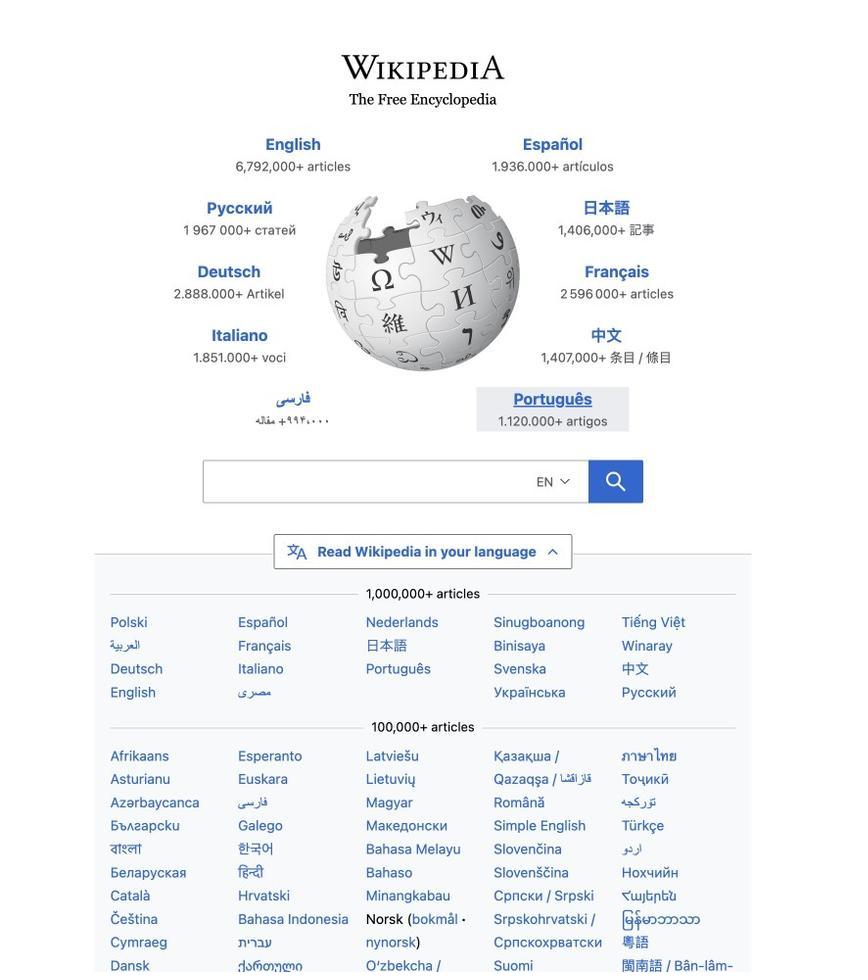 Task type: vqa. For each thing, say whether or not it's contained in the screenshot.
Other projects element
no



Task type: describe. For each thing, give the bounding box(es) containing it.
all languages element
[[13, 534, 834, 972]]

top languages element
[[153, 132, 694, 451]]



Task type: locate. For each thing, give the bounding box(es) containing it.
None search field
[[159, 455, 688, 515], [203, 460, 589, 503], [159, 455, 688, 515], [203, 460, 589, 503]]



